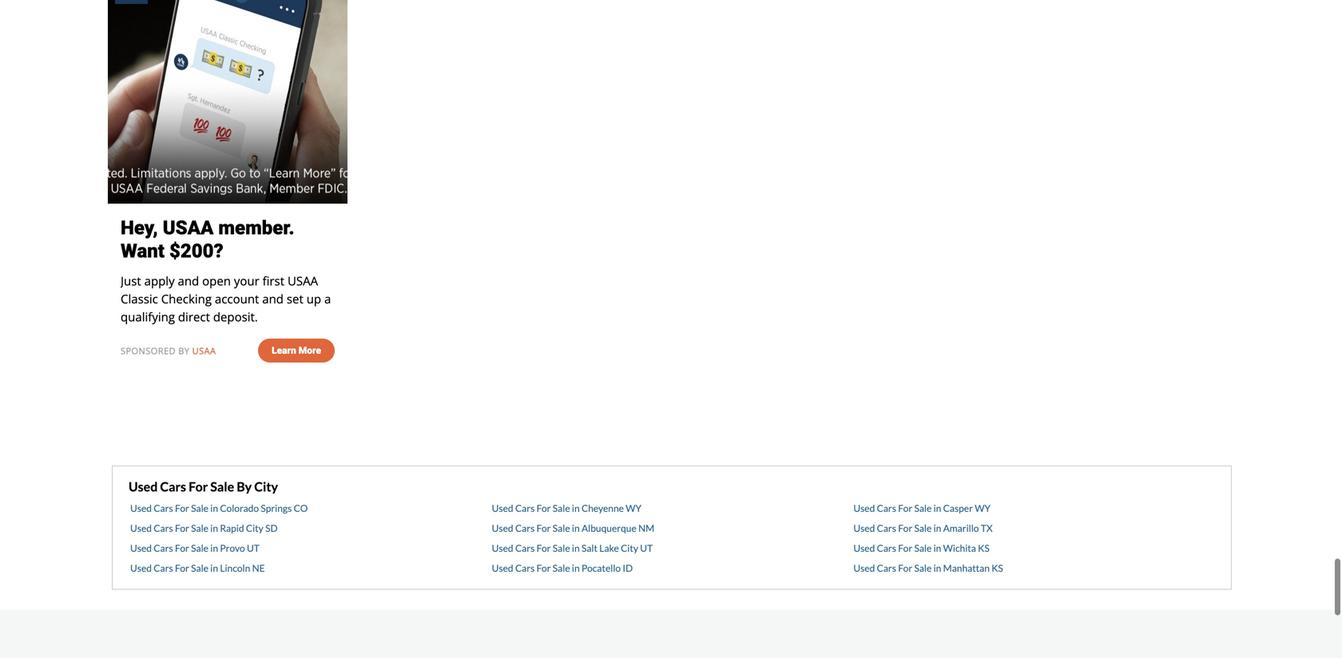 Task type: vqa. For each thing, say whether or not it's contained in the screenshot.
Avg. in the top left of the page
no



Task type: locate. For each thing, give the bounding box(es) containing it.
sale
[[210, 479, 234, 495], [191, 502, 208, 514], [553, 502, 570, 514], [914, 502, 932, 514], [191, 522, 208, 534], [553, 522, 570, 534], [914, 522, 932, 534], [191, 542, 208, 554], [553, 542, 570, 554], [914, 542, 932, 554], [191, 562, 208, 574], [553, 562, 570, 574], [914, 562, 932, 574]]

in for albuquerque
[[572, 522, 580, 534]]

city
[[254, 479, 278, 495], [246, 522, 263, 534], [621, 542, 638, 554]]

for up used cars for sale in lincoln ne link
[[175, 542, 189, 554]]

1 horizontal spatial wy
[[975, 502, 991, 514]]

used down 'used cars for sale in amarillo tx' link
[[853, 542, 875, 554]]

for up used cars for sale in wichita ks link
[[898, 522, 912, 534]]

for down used cars for sale in wichita ks
[[898, 562, 912, 574]]

1 vertical spatial city
[[246, 522, 263, 534]]

for down used cars for sale in salt lake city ut
[[537, 562, 551, 574]]

cars up used cars for sale in colorado springs co
[[160, 479, 186, 495]]

in up used cars for sale in salt lake city ut
[[572, 522, 580, 534]]

used cars for sale in casper wy
[[853, 502, 991, 514]]

for down used cars for sale in cheyenne wy on the bottom
[[537, 522, 551, 534]]

2 ut from the left
[[640, 542, 653, 554]]

used cars for sale in salt lake city ut link
[[492, 542, 653, 554]]

in for lincoln
[[210, 562, 218, 574]]

for up used cars for sale in albuquerque nm
[[537, 502, 551, 514]]

for up the used cars for sale in pocatello id link
[[537, 542, 551, 554]]

used cars for sale in colorado springs co
[[130, 502, 308, 514]]

ne
[[252, 562, 265, 574]]

in for cheyenne
[[572, 502, 580, 514]]

0 horizontal spatial wy
[[626, 502, 641, 514]]

in for pocatello
[[572, 562, 580, 574]]

in down used cars for sale in wichita ks
[[934, 562, 941, 574]]

used up 'used cars for sale in amarillo tx' link
[[853, 502, 875, 514]]

advertisement region
[[108, 0, 347, 444]]

for up used cars for sale in provo ut
[[175, 522, 189, 534]]

sale up used cars for sale in provo ut
[[191, 522, 208, 534]]

in up 'used cars for sale in manhattan ks' on the right of page
[[934, 542, 941, 554]]

used up used cars for sale in albuquerque nm link
[[492, 502, 513, 514]]

used cars for sale in provo ut link
[[130, 542, 259, 554]]

sale down used cars for sale in salt lake city ut
[[553, 562, 570, 574]]

sale for casper
[[914, 502, 932, 514]]

1 horizontal spatial ut
[[640, 542, 653, 554]]

used up used cars for sale in provo ut
[[130, 522, 152, 534]]

ks right manhattan
[[992, 562, 1003, 574]]

1 horizontal spatial ks
[[992, 562, 1003, 574]]

used down used cars for sale in wichita ks link
[[853, 562, 875, 574]]

cars up used cars for sale in lincoln ne link
[[154, 542, 173, 554]]

sale down used cars for sale in cheyenne wy on the bottom
[[553, 522, 570, 534]]

for for provo
[[175, 542, 189, 554]]

for down used cars for sale in provo ut
[[175, 562, 189, 574]]

wy up "nm"
[[626, 502, 641, 514]]

for up used cars for sale in colorado springs co
[[189, 479, 208, 495]]

colorado
[[220, 502, 259, 514]]

cars up used cars for sale in provo ut
[[154, 522, 173, 534]]

for for city
[[189, 479, 208, 495]]

in left lincoln
[[210, 562, 218, 574]]

ut up ne
[[247, 542, 259, 554]]

in down used cars for sale in salt lake city ut
[[572, 562, 580, 574]]

cars for used cars for sale in salt lake city ut
[[515, 542, 535, 554]]

casper
[[943, 502, 973, 514]]

in for rapid
[[210, 522, 218, 534]]

cars down used cars for sale in wichita ks link
[[877, 562, 896, 574]]

for for wichita
[[898, 542, 912, 554]]

cars down used cars for sale in provo ut
[[154, 562, 173, 574]]

lake
[[599, 542, 619, 554]]

0 horizontal spatial ks
[[978, 542, 990, 554]]

used up used cars for sale in wichita ks link
[[853, 522, 875, 534]]

used cars for sale in albuquerque nm
[[492, 522, 654, 534]]

for for amarillo
[[898, 522, 912, 534]]

city right by
[[254, 479, 278, 495]]

in for colorado
[[210, 502, 218, 514]]

1 vertical spatial ks
[[992, 562, 1003, 574]]

cars up used cars for sale in rapid city sd
[[154, 502, 173, 514]]

used cars for sale in manhattan ks
[[853, 562, 1003, 574]]

1 wy from the left
[[626, 502, 641, 514]]

used cars for sale in pocatello id
[[492, 562, 633, 574]]

sale for provo
[[191, 542, 208, 554]]

used down used cars for sale in salt lake city ut link on the bottom left of page
[[492, 562, 513, 574]]

used up used cars for sale in lincoln ne link
[[130, 542, 152, 554]]

cars for used cars for sale by city
[[160, 479, 186, 495]]

cars for used cars for sale in manhattan ks
[[877, 562, 896, 574]]

ut down "nm"
[[640, 542, 653, 554]]

ut
[[247, 542, 259, 554], [640, 542, 653, 554]]

cars up used cars for sale in albuquerque nm
[[515, 502, 535, 514]]

used cars for sale in lincoln ne
[[130, 562, 265, 574]]

cars up 'used cars for sale in amarillo tx' link
[[877, 502, 896, 514]]

sale up used cars for sale in rapid city sd link
[[191, 502, 208, 514]]

for for salt
[[537, 542, 551, 554]]

city up id
[[621, 542, 638, 554]]

in left provo
[[210, 542, 218, 554]]

nm
[[638, 522, 654, 534]]

wy
[[626, 502, 641, 514], [975, 502, 991, 514]]

used for used cars for sale in rapid city sd
[[130, 522, 152, 534]]

id
[[623, 562, 633, 574]]

0 vertical spatial ks
[[978, 542, 990, 554]]

wichita
[[943, 542, 976, 554]]

used for used cars for sale in provo ut
[[130, 542, 152, 554]]

used cars for sale in cheyenne wy
[[492, 502, 641, 514]]

in up used cars for sale in rapid city sd link
[[210, 502, 218, 514]]

in up used cars for sale in albuquerque nm link
[[572, 502, 580, 514]]

wy for used cars for sale in cheyenne wy
[[626, 502, 641, 514]]

manhattan
[[943, 562, 990, 574]]

used cars for sale in amarillo tx link
[[853, 522, 993, 534]]

for down 'used cars for sale in amarillo tx' link
[[898, 542, 912, 554]]

sale up used cars for sale in colorado springs co
[[210, 479, 234, 495]]

used
[[129, 479, 158, 495], [130, 502, 152, 514], [492, 502, 513, 514], [853, 502, 875, 514], [130, 522, 152, 534], [492, 522, 513, 534], [853, 522, 875, 534], [130, 542, 152, 554], [492, 542, 513, 554], [853, 542, 875, 554], [130, 562, 152, 574], [492, 562, 513, 574], [853, 562, 875, 574]]

cars for used cars for sale in rapid city sd
[[154, 522, 173, 534]]

for for albuquerque
[[537, 522, 551, 534]]

ks for used cars for sale in wichita ks
[[978, 542, 990, 554]]

for for rapid
[[175, 522, 189, 534]]

sale for manhattan
[[914, 562, 932, 574]]

in left rapid
[[210, 522, 218, 534]]

for
[[189, 479, 208, 495], [175, 502, 189, 514], [537, 502, 551, 514], [898, 502, 912, 514], [175, 522, 189, 534], [537, 522, 551, 534], [898, 522, 912, 534], [175, 542, 189, 554], [537, 542, 551, 554], [898, 542, 912, 554], [175, 562, 189, 574], [537, 562, 551, 574], [898, 562, 912, 574]]

for for casper
[[898, 502, 912, 514]]

cars for used cars for sale in pocatello id
[[515, 562, 535, 574]]

cars down used cars for sale in cheyenne wy on the bottom
[[515, 522, 535, 534]]

used for used cars for sale in albuquerque nm
[[492, 522, 513, 534]]

used for used cars for sale in colorado springs co
[[130, 502, 152, 514]]

used down used cars for sale in provo ut link
[[130, 562, 152, 574]]

sale for salt
[[553, 542, 570, 554]]

sale for wichita
[[914, 542, 932, 554]]

sale down used cars for sale in casper wy
[[914, 522, 932, 534]]

ks
[[978, 542, 990, 554], [992, 562, 1003, 574]]

sale for colorado
[[191, 502, 208, 514]]

used cars for sale in salt lake city ut
[[492, 542, 653, 554]]

cars up used cars for sale in wichita ks link
[[877, 522, 896, 534]]

sale up used cars for sale in lincoln ne link
[[191, 542, 208, 554]]

for up 'used cars for sale in amarillo tx' link
[[898, 502, 912, 514]]

wy for used cars for sale in casper wy
[[975, 502, 991, 514]]

2 wy from the left
[[975, 502, 991, 514]]

used up used cars for sale in rapid city sd link
[[129, 479, 158, 495]]

in left salt
[[572, 542, 580, 554]]

used cars for sale in manhattan ks link
[[853, 562, 1003, 574]]

in for manhattan
[[934, 562, 941, 574]]

ks down tx
[[978, 542, 990, 554]]

used for used cars for sale in casper wy
[[853, 502, 875, 514]]

sale down used cars for sale in wichita ks
[[914, 562, 932, 574]]

0 horizontal spatial ut
[[247, 542, 259, 554]]

wy up tx
[[975, 502, 991, 514]]

used cars for sale in wichita ks
[[853, 542, 990, 554]]

used down the used cars for sale in cheyenne wy link
[[492, 522, 513, 534]]

in left casper
[[934, 502, 941, 514]]

cars down used cars for sale in salt lake city ut
[[515, 562, 535, 574]]

sale down used cars for sale in provo ut link
[[191, 562, 208, 574]]

used cars for sale in wichita ks link
[[853, 542, 990, 554]]

sale down 'used cars for sale in amarillo tx' link
[[914, 542, 932, 554]]

city left sd
[[246, 522, 263, 534]]

cars
[[160, 479, 186, 495], [154, 502, 173, 514], [515, 502, 535, 514], [877, 502, 896, 514], [154, 522, 173, 534], [515, 522, 535, 534], [877, 522, 896, 534], [154, 542, 173, 554], [515, 542, 535, 554], [877, 542, 896, 554], [154, 562, 173, 574], [515, 562, 535, 574], [877, 562, 896, 574]]

cars up the used cars for sale in pocatello id link
[[515, 542, 535, 554]]

in left amarillo
[[934, 522, 941, 534]]

used for used cars for sale in amarillo tx
[[853, 522, 875, 534]]

sale for pocatello
[[553, 562, 570, 574]]

cars down 'used cars for sale in amarillo tx' link
[[877, 542, 896, 554]]

used up the used cars for sale in pocatello id link
[[492, 542, 513, 554]]

sale for city
[[210, 479, 234, 495]]

in
[[210, 502, 218, 514], [572, 502, 580, 514], [934, 502, 941, 514], [210, 522, 218, 534], [572, 522, 580, 534], [934, 522, 941, 534], [210, 542, 218, 554], [572, 542, 580, 554], [934, 542, 941, 554], [210, 562, 218, 574], [572, 562, 580, 574], [934, 562, 941, 574]]

used cars for sale in casper wy link
[[853, 502, 991, 514]]

used down used cars for sale by city
[[130, 502, 152, 514]]

used cars for sale in amarillo tx
[[853, 522, 993, 534]]

sale up 'used cars for sale in amarillo tx' link
[[914, 502, 932, 514]]

for for cheyenne
[[537, 502, 551, 514]]

springs
[[261, 502, 292, 514]]

in for provo
[[210, 542, 218, 554]]

sale up the used cars for sale in pocatello id link
[[553, 542, 570, 554]]

for up used cars for sale in rapid city sd
[[175, 502, 189, 514]]

sale up used cars for sale in albuquerque nm link
[[553, 502, 570, 514]]

provo
[[220, 542, 245, 554]]



Task type: describe. For each thing, give the bounding box(es) containing it.
used for used cars for sale in pocatello id
[[492, 562, 513, 574]]

for for lincoln
[[175, 562, 189, 574]]

sale for amarillo
[[914, 522, 932, 534]]

sale for rapid
[[191, 522, 208, 534]]

in for wichita
[[934, 542, 941, 554]]

cars for used cars for sale in cheyenne wy
[[515, 502, 535, 514]]

cars for used cars for sale in wichita ks
[[877, 542, 896, 554]]

salt
[[582, 542, 598, 554]]

in for casper
[[934, 502, 941, 514]]

for for colorado
[[175, 502, 189, 514]]

used cars for sale by city
[[129, 479, 278, 495]]

for for pocatello
[[537, 562, 551, 574]]

1 ut from the left
[[247, 542, 259, 554]]

sale for cheyenne
[[553, 502, 570, 514]]

cars for used cars for sale in colorado springs co
[[154, 502, 173, 514]]

amarillo
[[943, 522, 979, 534]]

cars for used cars for sale in amarillo tx
[[877, 522, 896, 534]]

used cars for sale in cheyenne wy link
[[492, 502, 641, 514]]

cars for used cars for sale in albuquerque nm
[[515, 522, 535, 534]]

sd
[[265, 522, 278, 534]]

used cars for sale in provo ut
[[130, 542, 259, 554]]

by
[[237, 479, 252, 495]]

lincoln
[[220, 562, 250, 574]]

pocatello
[[582, 562, 621, 574]]

tx
[[981, 522, 993, 534]]

cars for used cars for sale in casper wy
[[877, 502, 896, 514]]

used for used cars for sale in cheyenne wy
[[492, 502, 513, 514]]

used cars for sale in rapid city sd link
[[130, 522, 278, 534]]

0 vertical spatial city
[[254, 479, 278, 495]]

sale for lincoln
[[191, 562, 208, 574]]

albuquerque
[[582, 522, 636, 534]]

cars for used cars for sale in provo ut
[[154, 542, 173, 554]]

used cars for sale in albuquerque nm link
[[492, 522, 654, 534]]

used cars for sale in colorado springs co link
[[130, 502, 308, 514]]

used cars for sale in lincoln ne link
[[130, 562, 265, 574]]

used for used cars for sale by city
[[129, 479, 158, 495]]

cheyenne
[[582, 502, 624, 514]]

for for manhattan
[[898, 562, 912, 574]]

used for used cars for sale in salt lake city ut
[[492, 542, 513, 554]]

co
[[294, 502, 308, 514]]

used for used cars for sale in manhattan ks
[[853, 562, 875, 574]]

used for used cars for sale in wichita ks
[[853, 542, 875, 554]]

sale for albuquerque
[[553, 522, 570, 534]]

cars for used cars for sale in lincoln ne
[[154, 562, 173, 574]]

in for amarillo
[[934, 522, 941, 534]]

ks for used cars for sale in manhattan ks
[[992, 562, 1003, 574]]

used for used cars for sale in lincoln ne
[[130, 562, 152, 574]]

rapid
[[220, 522, 244, 534]]

used cars for sale in pocatello id link
[[492, 562, 633, 574]]

used cars for sale in rapid city sd
[[130, 522, 278, 534]]

2 vertical spatial city
[[621, 542, 638, 554]]

in for salt
[[572, 542, 580, 554]]



